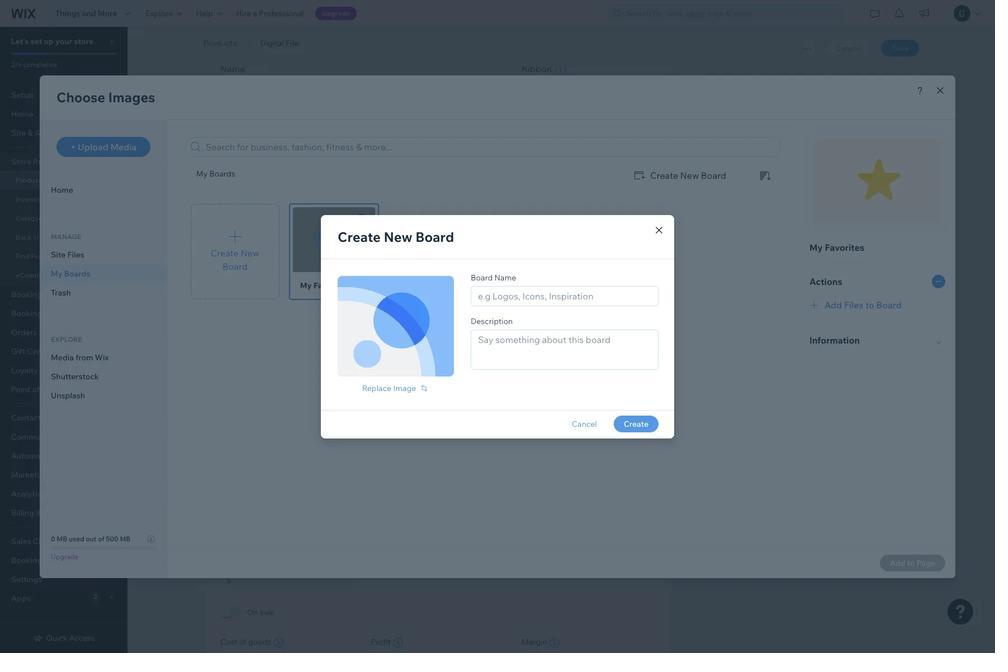 Task type: vqa. For each thing, say whether or not it's contained in the screenshot.
the Publish date FIELD
no



Task type: locate. For each thing, give the bounding box(es) containing it.
Add a product name text field
[[220, 83, 505, 103]]

1 vertical spatial product
[[784, 296, 813, 306]]

2/6 completed
[[11, 60, 57, 69]]

add videos
[[525, 341, 574, 349]]

back in stock requests link
[[0, 228, 127, 247]]

form
[[127, 0, 995, 654]]

videos
[[280, 266, 315, 275]]

with inside optimize your store's product pages with the help of an expert.
[[839, 296, 855, 306]]

products link down "store products"
[[0, 171, 127, 190]]

1 booking from the top
[[11, 290, 42, 300]]

file
[[286, 38, 299, 48]]

license
[[390, 436, 419, 447]]

0 vertical spatial booking
[[11, 290, 42, 300]]

1 horizontal spatial info
[[280, 419, 302, 428]]

2 booking from the top
[[11, 556, 42, 566]]

let's
[[11, 36, 29, 46]]

info down a
[[250, 34, 273, 43]]

promote
[[724, 24, 760, 35]]

info for additional
[[280, 419, 302, 428]]

product right this
[[779, 24, 812, 35]]

(default
[[753, 164, 785, 175]]

of
[[737, 306, 745, 316], [32, 385, 40, 395], [239, 637, 246, 647]]

optimize
[[706, 296, 739, 306]]

things and more
[[55, 8, 117, 18]]

with right license
[[421, 436, 439, 447]]

0 horizontal spatial your
[[55, 36, 72, 46]]

file left license
[[375, 436, 388, 447]]

format
[[328, 436, 356, 447]]

with right pages
[[839, 296, 855, 306]]

videos
[[544, 341, 574, 349]]

videos icon image
[[503, 338, 518, 352]]

back
[[16, 233, 31, 242]]

2 horizontal spatial your
[[741, 296, 757, 306]]

1 horizontal spatial of
[[239, 637, 246, 647]]

of for cost of goods
[[239, 637, 246, 647]]

promote this product
[[724, 24, 812, 35]]

0 vertical spatial your
[[55, 36, 72, 46]]

info tooltip image right margin
[[549, 638, 559, 649]]

cost of goods
[[220, 637, 271, 647]]

stock
[[40, 233, 58, 242]]

store products button
[[0, 152, 127, 171]]

2 add from the left
[[525, 341, 542, 349]]

inventory link
[[0, 190, 127, 209]]

3 info tooltip image from the left
[[549, 638, 559, 649]]

products down product
[[713, 164, 751, 175]]

products (default rate)
[[713, 164, 807, 175]]

info
[[250, 34, 273, 43], [280, 419, 302, 428]]

save button
[[881, 40, 919, 56]]

cancel button
[[826, 40, 871, 56]]

products link up name at the left of page
[[198, 37, 242, 49]]

0 vertical spatial product
[[779, 24, 812, 35]]

product left pages
[[784, 296, 813, 306]]

info tooltip image right profit
[[393, 638, 403, 649]]

None text field
[[240, 570, 354, 590]]

1 add from the left
[[323, 341, 340, 349]]

and left more
[[82, 8, 96, 18]]

info tooltip image
[[274, 638, 284, 649], [393, 638, 403, 649], [549, 638, 559, 649]]

requests
[[60, 233, 90, 242]]

0 horizontal spatial file
[[313, 436, 326, 447]]

your left store's
[[741, 296, 757, 306]]

1 vertical spatial with
[[421, 436, 439, 447]]

of inside optimize your store's product pages with the help of an expert.
[[737, 306, 745, 316]]

0 horizontal spatial with
[[421, 436, 439, 447]]

apps
[[56, 271, 72, 280]]

info up like
[[280, 419, 302, 428]]

images
[[342, 341, 373, 349]]

explore
[[146, 8, 173, 18]]

add
[[323, 341, 340, 349], [525, 341, 542, 349]]

2 file from the left
[[375, 436, 388, 447]]

0 horizontal spatial and
[[82, 8, 96, 18]]

automations
[[11, 451, 59, 461]]

sell
[[69, 252, 81, 261]]

1 info tooltip image from the left
[[274, 638, 284, 649]]

1 horizontal spatial products link
[[198, 37, 242, 49]]

of right cost
[[239, 637, 246, 647]]

0 vertical spatial of
[[737, 306, 745, 316]]

0 horizontal spatial add
[[323, 341, 340, 349]]

digital file
[[260, 38, 299, 48]]

1 horizontal spatial with
[[839, 296, 855, 306]]

channels
[[44, 556, 78, 566]]

name
[[220, 63, 245, 74]]

add images
[[323, 341, 373, 349]]

an
[[746, 306, 755, 316]]

generate ai text
[[586, 121, 655, 133]]

product
[[779, 24, 812, 35], [784, 296, 813, 306]]

2/6
[[11, 60, 22, 69]]

2 horizontal spatial of
[[737, 306, 745, 316]]

1 vertical spatial your
[[741, 296, 757, 306]]

products link inside form
[[198, 37, 242, 49]]

0 horizontal spatial of
[[32, 385, 40, 395]]

0 horizontal spatial info tooltip image
[[274, 638, 284, 649]]

cost
[[220, 637, 237, 647]]

settings link
[[0, 570, 127, 589]]

gallery image
[[302, 338, 316, 352]]

a
[[253, 8, 257, 18]]

store
[[74, 36, 94, 46]]

sections
[[305, 419, 351, 428]]

on
[[247, 608, 258, 618]]

1 vertical spatial booking
[[11, 556, 42, 566]]

2 vertical spatial and
[[358, 436, 373, 447]]

and left videos
[[258, 266, 278, 275]]

products right the store
[[33, 157, 67, 167]]

of inside point of sale "link"
[[32, 385, 40, 395]]

hire
[[236, 8, 251, 18]]

file right like
[[313, 436, 326, 447]]

1 vertical spatial and
[[258, 266, 278, 275]]

$
[[226, 575, 232, 586]]

find
[[16, 252, 29, 261]]

0 vertical spatial and
[[82, 8, 96, 18]]

product tax group
[[706, 141, 783, 152]]

sidebar element
[[0, 27, 127, 654]]

quick
[[46, 633, 67, 643]]

additional info sections
[[220, 419, 351, 428]]

your right up
[[55, 36, 72, 46]]

your left the customers.
[[441, 436, 460, 447]]

products inside dropdown button
[[33, 157, 67, 167]]

booking channels link
[[0, 551, 127, 570]]

info tooltip image right goods at the left of page
[[274, 638, 284, 649]]

1 horizontal spatial your
[[441, 436, 460, 447]]

help
[[720, 306, 736, 316]]

0 vertical spatial products link
[[198, 37, 242, 49]]

0 horizontal spatial info
[[250, 34, 273, 43]]

settings
[[11, 575, 42, 585]]

images
[[220, 266, 255, 275]]

with
[[839, 296, 855, 306], [421, 436, 439, 447]]

setup
[[11, 90, 33, 100]]

share
[[220, 436, 245, 447]]

of left sale
[[32, 385, 40, 395]]

and right format
[[358, 436, 373, 447]]

promote image
[[706, 25, 717, 35]]

Start typing a brand name field
[[710, 213, 898, 232]]

add right gallery image
[[323, 341, 340, 349]]

customers.
[[462, 436, 508, 447]]

booking channels
[[11, 556, 78, 566]]

1 horizontal spatial and
[[258, 266, 278, 275]]

set
[[31, 36, 42, 46]]

like
[[297, 436, 311, 447]]

your inside optimize your store's product pages with the help of an expert.
[[741, 296, 757, 306]]

generate
[[586, 121, 625, 133]]

add right the videos icon
[[525, 341, 542, 349]]

booking up settings
[[11, 556, 42, 566]]

sale
[[260, 608, 274, 618]]

booking for booking channels
[[11, 556, 42, 566]]

1 vertical spatial of
[[32, 385, 40, 395]]

1 horizontal spatial add
[[525, 341, 542, 349]]

rate)
[[787, 164, 807, 175]]

goods
[[248, 637, 271, 647]]

upgrade
[[322, 9, 350, 17]]

this
[[762, 24, 777, 35]]

inventory
[[16, 195, 46, 203]]

1 horizontal spatial info tooltip image
[[393, 638, 403, 649]]

text
[[638, 121, 655, 133]]

professional
[[259, 8, 304, 18]]

0 vertical spatial with
[[839, 296, 855, 306]]

2 vertical spatial of
[[239, 637, 246, 647]]

quick access
[[46, 633, 95, 643]]

2 horizontal spatial info tooltip image
[[549, 638, 559, 649]]

0 vertical spatial info
[[250, 34, 273, 43]]

file
[[313, 436, 326, 447], [375, 436, 388, 447]]

1 horizontal spatial file
[[375, 436, 388, 447]]

booking
[[11, 290, 42, 300], [11, 556, 42, 566]]

1 vertical spatial info
[[280, 419, 302, 428]]

2 vertical spatial your
[[441, 436, 460, 447]]

booking down ecommerce on the left of the page
[[11, 290, 42, 300]]

of left the an
[[737, 306, 745, 316]]

additional
[[220, 419, 277, 428]]

2 info tooltip image from the left
[[393, 638, 403, 649]]

1 vertical spatial products link
[[0, 171, 127, 190]]

products link
[[198, 37, 242, 49], [0, 171, 127, 190]]



Task type: describe. For each thing, give the bounding box(es) containing it.
in
[[33, 233, 39, 242]]

0 horizontal spatial products link
[[0, 171, 127, 190]]

info tooltip image for cost of goods
[[274, 638, 284, 649]]

description
[[220, 120, 268, 131]]

add for add videos
[[525, 341, 542, 349]]

access
[[69, 633, 95, 643]]

2 horizontal spatial and
[[358, 436, 373, 447]]

on sale
[[247, 608, 274, 618]]

booking for booking services
[[11, 290, 42, 300]]

1 file from the left
[[313, 436, 326, 447]]

quick access button
[[33, 633, 95, 643]]

let's set up your store
[[11, 36, 94, 46]]

automations link
[[0, 447, 127, 466]]

sale
[[41, 385, 57, 395]]

basic
[[220, 34, 248, 43]]

products up name at the left of page
[[203, 38, 237, 48]]

ecommerce apps
[[16, 271, 72, 280]]

expert.
[[757, 306, 782, 316]]

store products
[[11, 157, 67, 167]]

and for videos
[[258, 266, 278, 275]]

setup link
[[0, 86, 127, 105]]

to
[[61, 252, 68, 261]]

your inside sidebar element
[[55, 36, 72, 46]]

hire a professional
[[236, 8, 304, 18]]

generate ai text button
[[569, 120, 655, 134]]

point of sale link
[[0, 380, 127, 399]]

Search for tools, apps, help & more... field
[[622, 6, 841, 21]]

things
[[55, 8, 80, 18]]

up
[[44, 36, 54, 46]]

point of sale
[[11, 385, 57, 395]]

booking services
[[11, 290, 75, 300]]

pages
[[815, 296, 837, 306]]

the
[[706, 306, 718, 316]]

tax
[[741, 141, 754, 152]]

promote this product button
[[706, 21, 812, 37]]

save
[[891, 43, 909, 53]]

form containing promote this product
[[127, 0, 995, 654]]

ecommerce apps link
[[0, 266, 127, 285]]

add for add images
[[323, 341, 340, 349]]

products up the inventory
[[16, 176, 44, 184]]

find products to sell
[[16, 252, 81, 261]]

basic info
[[220, 34, 273, 43]]

images and videos
[[220, 266, 315, 275]]

of for point of sale
[[32, 385, 40, 395]]

info tooltip image for profit
[[393, 638, 403, 649]]

information
[[247, 436, 295, 447]]

info tooltip image for margin
[[549, 638, 559, 649]]

ribbon
[[522, 63, 554, 74]]

hire a professional link
[[229, 0, 310, 27]]

categories
[[16, 214, 50, 222]]

services
[[44, 290, 75, 300]]

profit
[[371, 637, 391, 647]]

upgrade button
[[315, 7, 357, 20]]

and for more
[[82, 8, 96, 18]]

store
[[11, 157, 31, 167]]

products up the ecommerce apps
[[31, 252, 60, 261]]

product inside button
[[779, 24, 812, 35]]

product
[[706, 141, 739, 152]]

info for basic
[[250, 34, 273, 43]]

back in stock requests
[[16, 233, 90, 242]]

cancel
[[836, 43, 861, 53]]

home
[[11, 109, 33, 119]]

product inside optimize your store's product pages with the help of an expert.
[[784, 296, 813, 306]]

home link
[[0, 105, 127, 124]]

none text field inside form
[[240, 570, 354, 590]]

booking services link
[[0, 285, 127, 304]]

ai
[[627, 121, 636, 133]]

ecommerce
[[16, 271, 54, 280]]

completed
[[23, 60, 57, 69]]

categories link
[[0, 209, 127, 228]]

digital
[[260, 38, 284, 48]]

group
[[756, 141, 781, 152]]

find products to sell link
[[0, 247, 127, 266]]

false text field
[[220, 160, 655, 225]]

help button
[[189, 0, 229, 27]]

point
[[11, 385, 30, 395]]

optimize your store's product pages with the help of an expert.
[[706, 296, 855, 316]]



